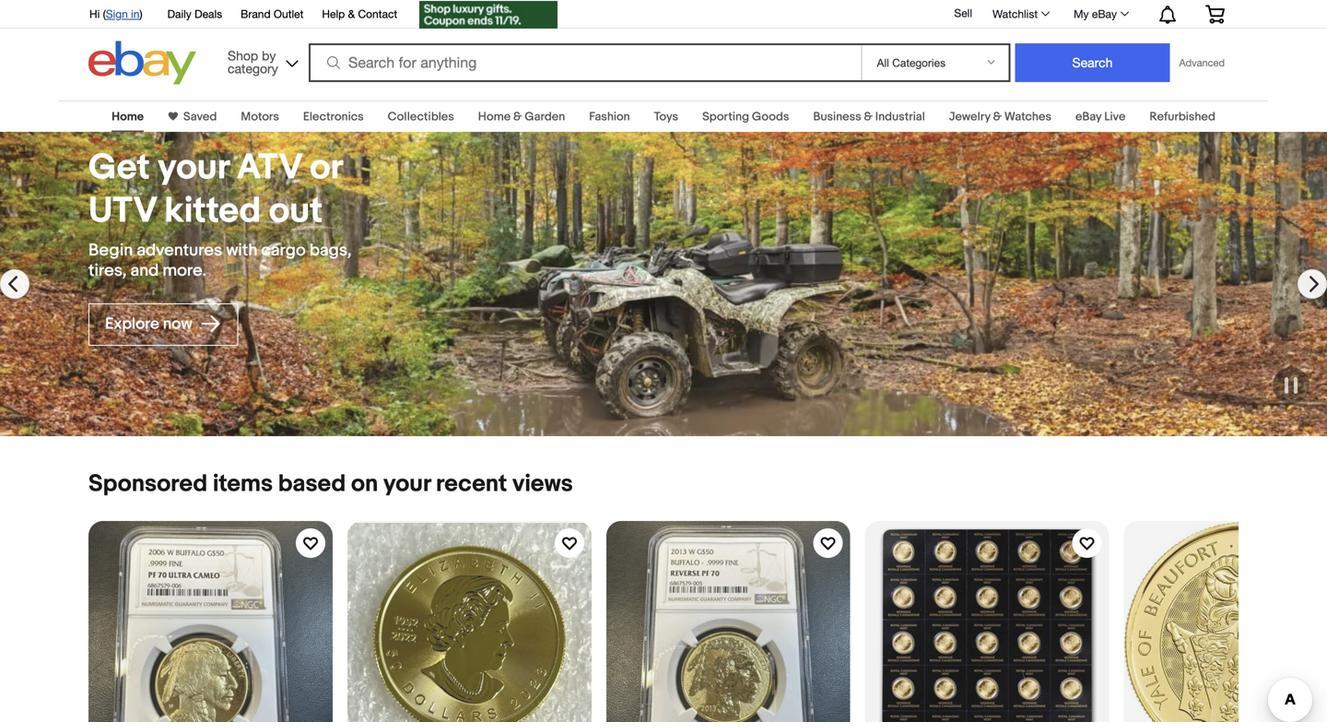 Task type: locate. For each thing, give the bounding box(es) containing it.
ebay
[[1093, 7, 1118, 20], [1076, 110, 1102, 124]]

ebay inside 'get your atv or utv kitted out' main content
[[1076, 110, 1102, 124]]

daily
[[167, 7, 192, 20]]

goods
[[752, 110, 790, 124]]

home up get
[[112, 110, 144, 124]]

sponsored
[[89, 470, 208, 498]]

collectibles
[[388, 110, 454, 124]]

shop by category button
[[220, 41, 303, 81]]

your up kitted
[[158, 147, 229, 190]]

get your atv or utv kitted out begin adventures with cargo bags, tires, and more.
[[89, 147, 352, 281]]

help
[[322, 7, 345, 20]]

contact
[[358, 7, 398, 20]]

0 horizontal spatial home
[[112, 110, 144, 124]]

explore now
[[105, 314, 196, 333]]

&
[[348, 7, 355, 20], [514, 110, 522, 124], [865, 110, 873, 124], [994, 110, 1002, 124]]

home left garden
[[478, 110, 511, 124]]

business & industrial link
[[814, 110, 926, 124]]

& left garden
[[514, 110, 522, 124]]

bags,
[[310, 240, 352, 261]]

refurbished link
[[1150, 110, 1216, 124]]

explore
[[105, 314, 159, 333]]

sporting
[[703, 110, 750, 124]]

category
[[228, 61, 278, 76]]

get your atv or utv kitted out main content
[[0, 89, 1328, 722]]

ebay right my
[[1093, 7, 1118, 20]]

and
[[131, 261, 159, 281]]

& for help
[[348, 7, 355, 20]]

jewelry & watches link
[[950, 110, 1052, 124]]

more.
[[163, 261, 207, 281]]

out
[[269, 190, 323, 233]]

recent
[[436, 470, 508, 498]]

0 vertical spatial ebay
[[1093, 7, 1118, 20]]

shop by category
[[228, 48, 278, 76]]

with
[[226, 240, 258, 261]]

now
[[163, 314, 192, 333]]

jewelry & watches
[[950, 110, 1052, 124]]

0 horizontal spatial your
[[158, 147, 229, 190]]

0 vertical spatial your
[[158, 147, 229, 190]]

sign in link
[[106, 7, 140, 20]]

1 horizontal spatial home
[[478, 110, 511, 124]]

)
[[140, 7, 143, 20]]

brand outlet link
[[241, 5, 304, 25]]

live
[[1105, 110, 1126, 124]]

kitted
[[164, 190, 261, 233]]

home
[[112, 110, 144, 124], [478, 110, 511, 124]]

Search for anything text field
[[312, 45, 858, 80]]

cargo
[[261, 240, 306, 261]]

advanced
[[1180, 57, 1226, 69]]

help & contact
[[322, 7, 398, 20]]

None submit
[[1016, 43, 1171, 82]]

motors link
[[241, 110, 279, 124]]

advanced link
[[1171, 44, 1235, 81]]

& right business
[[865, 110, 873, 124]]

1 home from the left
[[112, 110, 144, 124]]

your right on
[[384, 470, 431, 498]]

your
[[158, 147, 229, 190], [384, 470, 431, 498]]

home & garden link
[[478, 110, 565, 124]]

1 horizontal spatial your
[[384, 470, 431, 498]]

atv
[[237, 147, 302, 190]]

or
[[310, 147, 342, 190]]

jewelry
[[950, 110, 991, 124]]

& right jewelry
[[994, 110, 1002, 124]]

saved link
[[178, 110, 217, 124]]

items
[[213, 470, 273, 498]]

& right 'help' in the left of the page
[[348, 7, 355, 20]]

1 vertical spatial ebay
[[1076, 110, 1102, 124]]

ebay left live
[[1076, 110, 1102, 124]]

2 home from the left
[[478, 110, 511, 124]]

& inside account navigation
[[348, 7, 355, 20]]

your inside get your atv or utv kitted out begin adventures with cargo bags, tires, and more.
[[158, 147, 229, 190]]



Task type: describe. For each thing, give the bounding box(es) containing it.
based
[[278, 470, 346, 498]]

motors
[[241, 110, 279, 124]]

toys
[[654, 110, 679, 124]]

shop by category banner
[[79, 0, 1239, 89]]

refurbished
[[1150, 110, 1216, 124]]

electronics
[[303, 110, 364, 124]]

& for business
[[865, 110, 873, 124]]

adventures
[[137, 240, 222, 261]]

collectibles link
[[388, 110, 454, 124]]

get
[[89, 147, 150, 190]]

(
[[103, 7, 106, 20]]

1 vertical spatial your
[[384, 470, 431, 498]]

electronics link
[[303, 110, 364, 124]]

business
[[814, 110, 862, 124]]

sporting goods
[[703, 110, 790, 124]]

help & contact link
[[322, 5, 398, 25]]

garden
[[525, 110, 565, 124]]

home for home & garden
[[478, 110, 511, 124]]

my ebay link
[[1064, 3, 1138, 25]]

my
[[1074, 7, 1090, 20]]

sporting goods link
[[703, 110, 790, 124]]

toys link
[[654, 110, 679, 124]]

by
[[262, 48, 276, 63]]

daily deals link
[[167, 5, 222, 25]]

hi ( sign in )
[[89, 7, 143, 20]]

on
[[351, 470, 378, 498]]

account navigation
[[79, 0, 1239, 31]]

saved
[[184, 110, 217, 124]]

sign
[[106, 7, 128, 20]]

ebay live link
[[1076, 110, 1126, 124]]

deals
[[195, 7, 222, 20]]

none submit inside shop by category banner
[[1016, 43, 1171, 82]]

shop
[[228, 48, 258, 63]]

views
[[513, 470, 573, 498]]

outlet
[[274, 7, 304, 20]]

watchlist link
[[983, 3, 1059, 25]]

begin
[[89, 240, 133, 261]]

industrial
[[876, 110, 926, 124]]

watches
[[1005, 110, 1052, 124]]

ebay live
[[1076, 110, 1126, 124]]

business & industrial
[[814, 110, 926, 124]]

daily deals
[[167, 7, 222, 20]]

sell link
[[947, 7, 981, 19]]

in
[[131, 7, 140, 20]]

fashion link
[[589, 110, 630, 124]]

brand
[[241, 7, 271, 20]]

home for home
[[112, 110, 144, 124]]

home & garden
[[478, 110, 565, 124]]

tires,
[[89, 261, 127, 281]]

hi
[[89, 7, 100, 20]]

fashion
[[589, 110, 630, 124]]

& for home
[[514, 110, 522, 124]]

sell
[[955, 7, 973, 19]]

watchlist
[[993, 7, 1039, 20]]

your shopping cart image
[[1205, 5, 1227, 23]]

utv
[[89, 190, 156, 233]]

brand outlet
[[241, 7, 304, 20]]

sponsored items based on your recent views
[[89, 470, 573, 498]]

my ebay
[[1074, 7, 1118, 20]]

ebay inside account navigation
[[1093, 7, 1118, 20]]

& for jewelry
[[994, 110, 1002, 124]]

get the coupon image
[[420, 1, 558, 29]]



Task type: vqa. For each thing, say whether or not it's contained in the screenshot.
the middle 'Local'
no



